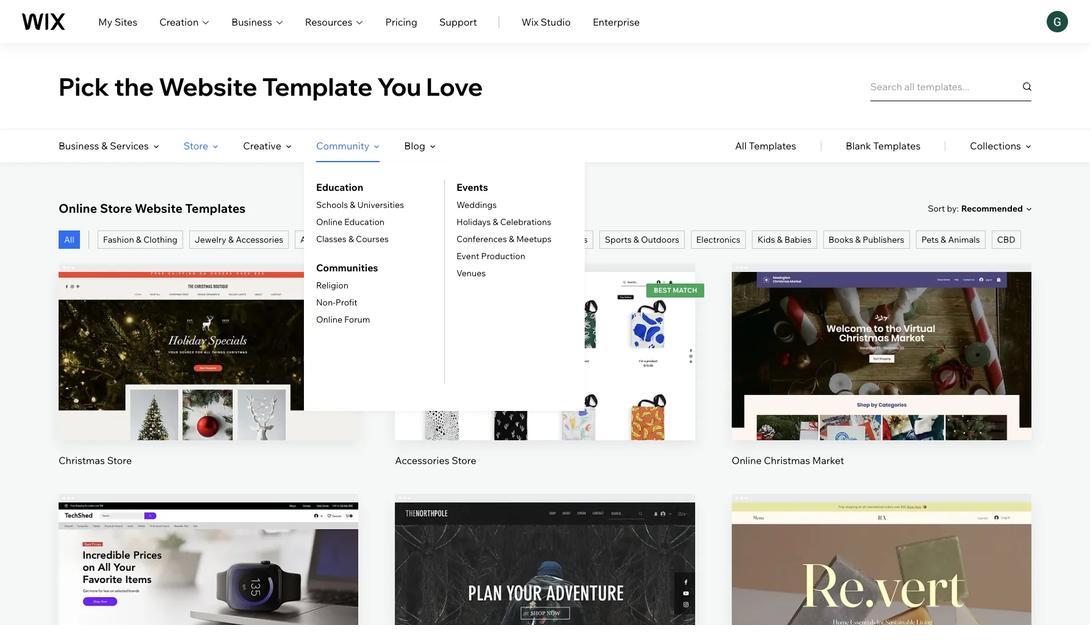 Task type: vqa. For each thing, say whether or not it's contained in the screenshot.
Store for Online Store Website Templates
yes



Task type: describe. For each thing, give the bounding box(es) containing it.
online inside the communities religion non-profit online forum
[[316, 314, 342, 325]]

& for sports & outdoors
[[634, 234, 639, 245]]

accessories inside group
[[395, 455, 450, 467]]

forum
[[344, 314, 370, 325]]

sort
[[928, 203, 945, 214]]

decor
[[401, 234, 425, 245]]

creation button
[[159, 14, 210, 29]]

kids & babies
[[758, 234, 812, 245]]

jewelry
[[195, 234, 226, 245]]

services
[[110, 140, 149, 152]]

schools
[[316, 200, 348, 211]]

education link
[[316, 180, 363, 195]]

business for business
[[232, 16, 272, 28]]

cbd
[[997, 234, 1016, 245]]

edit for view popup button related to the online store website templates - backpack store 'image'
[[536, 563, 554, 575]]

pets & animals link
[[916, 231, 986, 249]]

all link
[[59, 231, 80, 249]]

production
[[481, 251, 525, 262]]

love
[[426, 71, 483, 102]]

& for jewelry & accessories
[[228, 234, 234, 245]]

home & decor link
[[362, 231, 431, 249]]

store for online store website templates
[[100, 201, 132, 216]]

pricing link
[[385, 14, 417, 29]]

venues link
[[457, 268, 486, 279]]

my sites
[[98, 16, 137, 28]]

my sites link
[[98, 14, 137, 29]]

courses
[[356, 234, 389, 245]]

food & drinks link
[[527, 231, 593, 249]]

drinks
[[562, 234, 588, 245]]

view button for online store website templates - christmas store image
[[180, 365, 238, 394]]

0 horizontal spatial templates
[[185, 201, 246, 216]]

Search search field
[[871, 72, 1032, 101]]

communities
[[316, 262, 378, 274]]

publishers
[[863, 234, 905, 245]]

books & publishers link
[[823, 231, 910, 249]]

sort by:
[[928, 203, 959, 214]]

community
[[316, 140, 370, 152]]

beauty & wellness link
[[437, 231, 521, 249]]

wellness
[[480, 234, 516, 245]]

universities
[[357, 200, 404, 211]]

babies
[[785, 234, 812, 245]]

sites
[[115, 16, 137, 28]]

view for view popup button in online christmas market "group"
[[870, 374, 893, 386]]

classes & courses link
[[316, 234, 389, 245]]

communities link
[[316, 261, 378, 275]]

view button for the online store website templates - home goods store "image"
[[853, 596, 911, 626]]

& for home & decor
[[394, 234, 400, 245]]

1 vertical spatial education
[[344, 217, 385, 228]]

view button for online store website templates - electronics store image
[[180, 596, 238, 626]]

edit button for view popup button related to the online store website templates - backpack store 'image'
[[516, 555, 574, 584]]

online store website templates - online christmas market image
[[732, 272, 1032, 441]]

food & drinks
[[533, 234, 588, 245]]

view for view popup button in the christmas store group
[[197, 374, 220, 386]]

support
[[439, 16, 477, 28]]

recommended
[[962, 203, 1023, 214]]

enterprise
[[593, 16, 640, 28]]

support link
[[439, 14, 477, 29]]

template
[[262, 71, 373, 102]]

fashion & clothing
[[103, 234, 177, 245]]

communities religion non-profit online forum
[[316, 262, 378, 325]]

pick
[[59, 71, 109, 102]]

edit button for view popup button in online christmas market "group"
[[853, 324, 911, 353]]

edit for view popup button in the christmas store group
[[199, 332, 218, 344]]

beauty
[[443, 234, 471, 245]]

online christmas market group
[[732, 264, 1032, 468]]

resources
[[305, 16, 353, 28]]

& for books & publishers
[[855, 234, 861, 245]]

profit
[[336, 297, 357, 308]]

view for view popup button related to the online store website templates - backpack store 'image'
[[534, 605, 556, 617]]

jewelry & accessories
[[195, 234, 283, 245]]

meetups
[[516, 234, 552, 245]]

& for food & drinks
[[555, 234, 561, 245]]

christmas store group
[[59, 264, 359, 468]]

holidays & celebrations link
[[457, 217, 551, 228]]

& for arts & crafts
[[319, 234, 325, 245]]

pricing
[[385, 16, 417, 28]]

jewelry & accessories link
[[189, 231, 289, 249]]

templates for blank templates
[[873, 140, 921, 152]]

conferences
[[457, 234, 507, 245]]

generic categories element
[[735, 129, 1032, 162]]

by:
[[947, 203, 959, 214]]

online inside "group"
[[732, 455, 762, 467]]

christmas inside "group"
[[764, 455, 810, 467]]

resources button
[[305, 14, 364, 29]]

schools & universities link
[[316, 200, 404, 211]]

accessories store
[[395, 455, 477, 467]]

view for view popup button associated with online store website templates - electronics store image
[[197, 605, 220, 617]]

wix studio link
[[522, 14, 571, 29]]

fashion
[[103, 234, 134, 245]]

kids & babies link
[[752, 231, 817, 249]]

business for business & services
[[59, 140, 99, 152]]



Task type: locate. For each thing, give the bounding box(es) containing it.
blank
[[846, 140, 871, 152]]

0 vertical spatial business
[[232, 16, 272, 28]]

& right pets
[[941, 234, 947, 245]]

& inside "link"
[[473, 234, 478, 245]]

the
[[114, 71, 154, 102]]

edit for view popup button associated with online store website templates - electronics store image
[[199, 563, 218, 575]]

conferences & meetups link
[[457, 234, 552, 245]]

online store website templates - home goods store image
[[732, 503, 1032, 626]]

event production link
[[457, 251, 525, 262]]

arts & crafts
[[300, 234, 351, 245]]

online store website templates - accessories store image
[[395, 272, 695, 441]]

& down holidays & celebrations link
[[509, 234, 515, 245]]

profile image image
[[1047, 11, 1068, 32]]

business inside categories by subject element
[[59, 140, 99, 152]]

wix studio
[[522, 16, 571, 28]]

edit for view popup button in online christmas market "group"
[[873, 332, 891, 344]]

0 horizontal spatial accessories
[[236, 234, 283, 245]]

christmas inside group
[[59, 455, 105, 467]]

& right kids
[[777, 234, 783, 245]]

online store website templates - electronics store image
[[59, 503, 359, 626]]

& right arts
[[319, 234, 325, 245]]

accessories store group
[[395, 264, 695, 468]]

& right sports
[[634, 234, 639, 245]]

classes
[[316, 234, 347, 245]]

christmas store
[[59, 455, 132, 467]]

education up 'schools'
[[316, 181, 363, 194]]

1 vertical spatial all
[[64, 234, 74, 245]]

education down the schools & universities link
[[344, 217, 385, 228]]

& for business & services
[[101, 140, 108, 152]]

& left services
[[101, 140, 108, 152]]

non-
[[316, 297, 336, 308]]

view button for "online store website templates - online christmas market" image on the right of the page
[[853, 365, 911, 395]]

0 vertical spatial accessories
[[236, 234, 283, 245]]

you
[[377, 71, 421, 102]]

&
[[101, 140, 108, 152], [350, 200, 355, 211], [493, 217, 498, 228], [349, 234, 354, 245], [509, 234, 515, 245], [136, 234, 142, 245], [228, 234, 234, 245], [319, 234, 325, 245], [394, 234, 400, 245], [473, 234, 478, 245], [555, 234, 561, 245], [634, 234, 639, 245], [777, 234, 783, 245], [855, 234, 861, 245], [941, 234, 947, 245]]

0 vertical spatial website
[[159, 71, 257, 102]]

edit inside christmas store group
[[199, 332, 218, 344]]

creative
[[243, 140, 281, 152]]

templates
[[749, 140, 796, 152], [873, 140, 921, 152], [185, 201, 246, 216]]

online education link
[[316, 217, 385, 228]]

& right jewelry
[[228, 234, 234, 245]]

view button inside online christmas market "group"
[[853, 365, 911, 395]]

all templates link
[[735, 129, 796, 162]]

books & publishers
[[829, 234, 905, 245]]

& up online education link
[[350, 200, 355, 211]]

edit button inside christmas store group
[[180, 324, 238, 353]]

& right food
[[555, 234, 561, 245]]

& for fashion & clothing
[[136, 234, 142, 245]]

events
[[457, 181, 488, 194]]

outdoors
[[641, 234, 679, 245]]

all for all
[[64, 234, 74, 245]]

None search field
[[871, 72, 1032, 101]]

store for christmas store
[[107, 455, 132, 467]]

website for the
[[159, 71, 257, 102]]

edit button for view popup button corresponding to the online store website templates - home goods store "image"
[[853, 555, 911, 584]]

edit inside online christmas market "group"
[[873, 332, 891, 344]]

event
[[457, 251, 479, 262]]

view inside online christmas market "group"
[[870, 374, 893, 386]]

view for view popup button corresponding to the online store website templates - home goods store "image"
[[870, 605, 893, 617]]

& left decor
[[394, 234, 400, 245]]

education
[[316, 181, 363, 194], [344, 217, 385, 228]]

& right the fashion
[[136, 234, 142, 245]]

& for pets & animals
[[941, 234, 947, 245]]

2 christmas from the left
[[764, 455, 810, 467]]

& up wellness
[[493, 217, 498, 228]]

0 horizontal spatial all
[[64, 234, 74, 245]]

venues
[[457, 268, 486, 279]]

sports & outdoors link
[[599, 231, 685, 249]]

0 horizontal spatial christmas
[[59, 455, 105, 467]]

2 horizontal spatial templates
[[873, 140, 921, 152]]

arts & crafts link
[[295, 231, 356, 249]]

all
[[735, 140, 747, 152], [64, 234, 74, 245]]

view button inside christmas store group
[[180, 365, 238, 394]]

market
[[813, 455, 844, 467]]

0 vertical spatial education
[[316, 181, 363, 194]]

1 christmas from the left
[[59, 455, 105, 467]]

food
[[533, 234, 553, 245]]

& down holidays
[[473, 234, 478, 245]]

beauty & wellness
[[443, 234, 516, 245]]

enterprise link
[[593, 14, 640, 29]]

categories. use the left and right arrow keys to navigate the menu element
[[0, 129, 1090, 411]]

home
[[368, 234, 392, 245]]

events weddings holidays & celebrations conferences & meetups event production venues
[[457, 181, 552, 279]]

religion
[[316, 280, 349, 291]]

crafts
[[326, 234, 351, 245]]

animals
[[948, 234, 980, 245]]

online store website templates - christmas store image
[[59, 272, 359, 441]]

accessories
[[236, 234, 283, 245], [395, 455, 450, 467]]

cbd link
[[992, 231, 1021, 249]]

weddings
[[457, 200, 497, 211]]

blank templates link
[[846, 129, 921, 162]]

categories by subject element
[[59, 129, 585, 411]]

online
[[59, 201, 97, 216], [316, 217, 342, 228], [316, 314, 342, 325], [732, 455, 762, 467]]

1 vertical spatial accessories
[[395, 455, 450, 467]]

view button for the online store website templates - backpack store 'image'
[[516, 596, 574, 626]]

business
[[232, 16, 272, 28], [59, 140, 99, 152]]

edit for view popup button corresponding to the online store website templates - home goods store "image"
[[873, 563, 891, 575]]

& right books
[[855, 234, 861, 245]]

pick the website template you love
[[59, 71, 483, 102]]

education schools & universities online education classes & courses
[[316, 181, 404, 245]]

business & services
[[59, 140, 149, 152]]

wix
[[522, 16, 539, 28]]

blog
[[404, 140, 425, 152]]

arts
[[300, 234, 317, 245]]

online store website templates - backpack store image
[[395, 503, 695, 626]]

1 vertical spatial business
[[59, 140, 99, 152]]

collections
[[970, 140, 1021, 152]]

1 horizontal spatial accessories
[[395, 455, 450, 467]]

edit
[[199, 332, 218, 344], [873, 332, 891, 344], [199, 563, 218, 575], [536, 563, 554, 575], [873, 563, 891, 575]]

non-profit link
[[316, 297, 357, 308]]

view inside christmas store group
[[197, 374, 220, 386]]

home & decor
[[368, 234, 425, 245]]

all for all templates
[[735, 140, 747, 152]]

store
[[184, 140, 208, 152], [100, 201, 132, 216], [107, 455, 132, 467], [452, 455, 477, 467]]

templates for all templates
[[749, 140, 796, 152]]

religion link
[[316, 280, 349, 291]]

holidays
[[457, 217, 491, 228]]

all inside generic categories 'element'
[[735, 140, 747, 152]]

1 horizontal spatial templates
[[749, 140, 796, 152]]

electronics link
[[691, 231, 746, 249]]

1 vertical spatial website
[[135, 201, 183, 216]]

0 vertical spatial all
[[735, 140, 747, 152]]

& down online education link
[[349, 234, 354, 245]]

edit button for view popup button in the christmas store group
[[180, 324, 238, 353]]

online store website templates
[[59, 201, 246, 216]]

my
[[98, 16, 112, 28]]

1 horizontal spatial christmas
[[764, 455, 810, 467]]

1 horizontal spatial business
[[232, 16, 272, 28]]

fashion & clothing link
[[98, 231, 183, 249]]

celebrations
[[500, 217, 551, 228]]

books
[[829, 234, 854, 245]]

store for accessories store
[[452, 455, 477, 467]]

edit button inside online christmas market "group"
[[853, 324, 911, 353]]

0 horizontal spatial business
[[59, 140, 99, 152]]

online forum link
[[316, 314, 370, 325]]

pets
[[922, 234, 939, 245]]

& for beauty & wellness
[[473, 234, 478, 245]]

studio
[[541, 16, 571, 28]]

view button
[[180, 365, 238, 394], [853, 365, 911, 395], [180, 596, 238, 626], [516, 596, 574, 626], [853, 596, 911, 626]]

online inside the education schools & universities online education classes & courses
[[316, 217, 342, 228]]

business inside "dropdown button"
[[232, 16, 272, 28]]

weddings link
[[457, 200, 497, 211]]

edit button for view popup button associated with online store website templates - electronics store image
[[180, 555, 238, 584]]

website for store
[[135, 201, 183, 216]]

store inside categories by subject element
[[184, 140, 208, 152]]

business button
[[232, 14, 283, 29]]

1 horizontal spatial all
[[735, 140, 747, 152]]

sports & outdoors
[[605, 234, 679, 245]]

& for kids & babies
[[777, 234, 783, 245]]

all templates
[[735, 140, 796, 152]]

sports
[[605, 234, 632, 245]]



